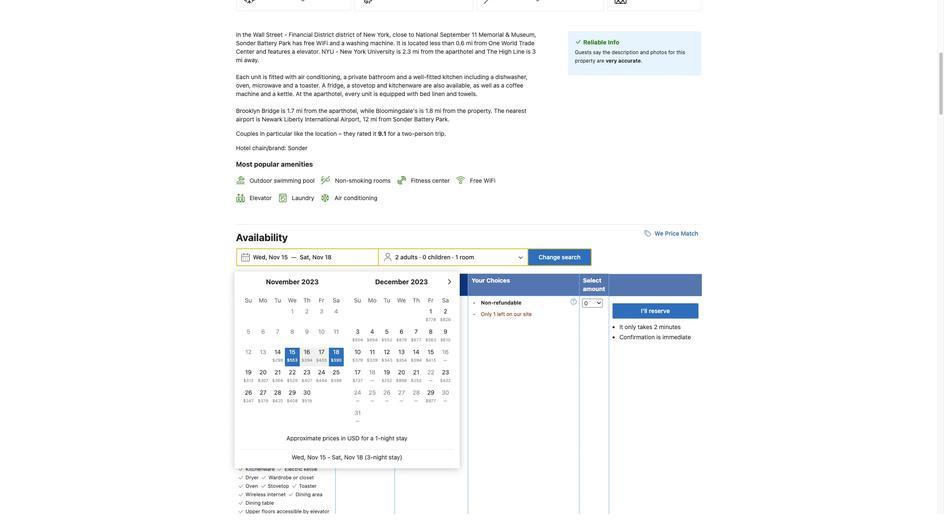 Task type: locate. For each thing, give the bounding box(es) containing it.
museum,
[[511, 31, 536, 38]]

1 6 from the left
[[261, 328, 265, 335]]

0 horizontal spatial 7
[[276, 328, 279, 335]]

3
[[532, 48, 536, 55], [433, 277, 437, 284], [320, 308, 323, 315], [356, 328, 359, 335]]

20 up $996
[[398, 369, 405, 376]]

$977
[[426, 398, 436, 404]]

2 th from the left
[[413, 297, 420, 304]]

— right $977
[[444, 398, 447, 404]]

— up the 31
[[356, 398, 359, 404]]

28 down 21 december 2023 option
[[413, 389, 420, 396]]

17 cell
[[314, 346, 329, 367]]

25 inside 25 $396
[[333, 369, 340, 376]]

dining for dining area
[[296, 491, 311, 498]]

— for 30
[[444, 398, 447, 404]]

1 fr from the left
[[319, 297, 324, 304]]

25 $396
[[331, 369, 342, 383]]

0 horizontal spatial sa
[[333, 297, 340, 304]]

— inside 24 —
[[356, 398, 359, 404]]

2 27 from the left
[[398, 389, 405, 396]]

2 5 from the left
[[385, 328, 389, 335]]

2 vertical spatial sonder
[[288, 144, 307, 152]]

laundry
[[292, 194, 314, 202]]

with left air
[[285, 73, 296, 80]]

guests
[[371, 277, 391, 284]]

30 $519
[[302, 389, 312, 404]]

1 horizontal spatial 4
[[370, 328, 374, 335]]

393
[[290, 329, 300, 336]]

2 19 from the left
[[384, 369, 390, 376]]

26 November 2023 checkbox
[[241, 389, 256, 407]]

1 $252 from the left
[[382, 378, 392, 383]]

fr
[[319, 297, 324, 304], [428, 297, 434, 304]]

kettle.
[[277, 90, 294, 97]]

26 inside 26 december 2023 'checkbox'
[[383, 389, 390, 396]]

machine up 28 $420
[[265, 382, 285, 389]]

2 30 from the left
[[442, 389, 449, 396]]

are down say
[[597, 58, 604, 64]]

30 inside 30 december 2023 option
[[442, 389, 449, 396]]

$252 inside 19 december 2023 checkbox
[[382, 378, 392, 383]]

19 for 19 $312
[[245, 369, 252, 376]]

1 vertical spatial 4
[[370, 328, 374, 335]]

is down minutes
[[656, 334, 661, 341]]

th up 2 november 2023 checkbox
[[303, 297, 310, 304]]

sa up 4 november 2023 option
[[333, 297, 340, 304]]

11 inside 11 $339
[[370, 349, 375, 356]]

1 28 from the left
[[274, 389, 281, 396]]

from up park.
[[443, 107, 456, 114]]

4 inside option
[[334, 308, 338, 315]]

$252 inside 21 december 2023 option
[[411, 378, 421, 383]]

th for december
[[413, 297, 420, 304]]

2 21 from the left
[[413, 369, 419, 376]]

%
[[435, 322, 439, 327]]

25 November 2023 checkbox
[[329, 368, 344, 387]]

8 December 2023 checkbox
[[423, 328, 438, 346]]

17 inside 17 $737
[[355, 369, 361, 376]]

we for december 2023
[[397, 297, 406, 304]]

wed, nov 15 - sat, nov 18 (3-night stay)
[[292, 454, 402, 461]]

12 inside 12 $343
[[384, 349, 390, 356]]

22 inside option
[[427, 369, 434, 376]]

2 for 2 $826
[[444, 308, 447, 315]]

• down 'your'
[[473, 300, 475, 306]]

10
[[318, 328, 325, 335], [354, 349, 361, 356]]

1 vertical spatial free wifi
[[298, 382, 320, 389]]

1 vertical spatial 17
[[355, 369, 361, 376]]

15 November 2023 checkbox
[[285, 348, 300, 367]]

0 vertical spatial it
[[397, 39, 400, 47]]

25 inside option
[[369, 389, 376, 396]]

4 inside 4 $654
[[370, 328, 374, 335]]

0 vertical spatial sat,
[[300, 254, 311, 261]]

2 26 from the left
[[383, 389, 390, 396]]

su right the occupancy icon
[[354, 297, 361, 304]]

— right $737
[[370, 378, 374, 383]]

flat-screen tv
[[248, 372, 283, 378]]

bathroom
[[369, 73, 395, 80]]

9 right 393
[[305, 328, 309, 335]]

— inside 28 —
[[414, 398, 418, 404]]

2 23 from the left
[[442, 369, 449, 376]]

wifi inside in the wall street - financial district district of new york, close to national september 11 memorial & museum, sonder battery park has free wifi and a washing machine. it is located less than 0.6 mi from one world trade center and features a elevator. nyu - new york university is 2.3 mi from the aparthotel and the high line is 3 mi away. each unit is fitted with air conditioning, a private bathroom and a well-fitted kitchen including a dishwasher, oven, microwave and a toaster. a fridge, a stovetop and kitchenware are also available, as well as a coffee machine and a kettle. at the aparthotel, every unit is equipped with bed linen and towels. brooklyn bridge is 1.7 mi from the aparthotel, while bloomingdale's is 1.8 mi from the property. the nearest airport is newark liberty international airport, 12 mi from sonder battery park.
[[316, 39, 328, 47]]

10 down $504
[[354, 349, 361, 356]]

7 inside 'option'
[[276, 328, 279, 335]]

2 20 from the left
[[398, 369, 405, 376]]

1 29 from the left
[[289, 389, 296, 396]]

18 November 2023 checkbox
[[329, 348, 344, 367]]

1 2023 from the left
[[301, 278, 319, 286]]

2 6 from the left
[[400, 328, 403, 335]]

1 tu from the left
[[274, 297, 281, 304]]

29 December 2023 checkbox
[[423, 389, 438, 407]]

•
[[473, 300, 475, 306], [473, 311, 475, 318]]

27 November 2023 checkbox
[[256, 389, 270, 407]]

fr for november 2023
[[319, 297, 324, 304]]

1 22 from the left
[[289, 369, 296, 376]]

26 for 26 $247
[[245, 389, 252, 396]]

— left $977
[[414, 398, 418, 404]]

2 for 2
[[305, 308, 309, 315]]

$379 for 27
[[258, 398, 268, 404]]

17 up $737
[[355, 369, 361, 376]]

5 inside option
[[247, 328, 250, 335]]

17 inside 17 $405
[[319, 349, 325, 356]]

1 horizontal spatial machine
[[265, 382, 285, 389]]

1 vertical spatial night
[[381, 435, 394, 442]]

0 horizontal spatial non-
[[335, 177, 349, 184]]

price down adults
[[406, 277, 421, 284]]

— inside 18 —
[[370, 378, 374, 383]]

1 horizontal spatial 13
[[398, 349, 405, 356]]

— inside the 16 —
[[444, 358, 447, 363]]

0 horizontal spatial 25
[[333, 369, 340, 376]]

free toiletries
[[246, 398, 278, 405]]

5 December 2023 checkbox
[[380, 328, 394, 346]]

14 down $677 at the bottom left of page
[[413, 349, 419, 356]]

1 horizontal spatial air
[[335, 194, 342, 202]]

5 for 5 $552
[[385, 328, 389, 335]]

— for 28
[[414, 398, 418, 404]]

12 inside in the wall street - financial district district of new york, close to national september 11 memorial & museum, sonder battery park has free wifi and a washing machine. it is located less than 0.6 mi from one world trade center and features a elevator. nyu - new york university is 2.3 mi from the aparthotel and the high line is 3 mi away. each unit is fitted with air conditioning, a private bathroom and a well-fitted kitchen including a dishwasher, oven, microwave and a toaster. a fridge, a stovetop and kitchenware are also available, as well as a coffee machine and a kettle. at the aparthotel, every unit is equipped with bed linen and towels. brooklyn bridge is 1.7 mi from the aparthotel, while bloomingdale's is 1.8 mi from the property. the nearest airport is newark liberty international airport, 12 mi from sonder battery park.
[[363, 116, 369, 123]]

2 November 2023 checkbox
[[300, 307, 314, 326]]

5 for 5
[[247, 328, 250, 335]]

— inside 27 —
[[400, 398, 403, 404]]

1 13 from the left
[[260, 349, 266, 356]]

1 20 from the left
[[259, 369, 267, 376]]

1 vertical spatial conditioning
[[256, 361, 285, 367]]

24 for 24 —
[[354, 389, 361, 396]]

28 inside 28 $420
[[274, 389, 281, 396]]

the down one
[[487, 48, 497, 55]]

grid for november
[[241, 292, 344, 407]]

0 horizontal spatial 21
[[275, 369, 281, 376]]

— inside 25 —
[[370, 398, 374, 404]]

1 • from the top
[[473, 300, 475, 306]]

1 14 from the left
[[274, 349, 281, 356]]

$379 for 10
[[352, 358, 363, 363]]

is inside it only takes 2 minutes confirmation is immediate
[[656, 334, 661, 341]]

2 29 from the left
[[427, 389, 434, 396]]

kettle
[[304, 466, 317, 472]]

9 $610
[[440, 328, 451, 343]]

20 inside 20 $307
[[259, 369, 267, 376]]

18 cell
[[329, 346, 344, 367]]

3 right 2 november 2023 checkbox
[[320, 308, 323, 315]]

19 up $312 at left bottom
[[245, 369, 252, 376]]

0 horizontal spatial 9
[[305, 328, 309, 335]]

9 down "tax,"
[[444, 328, 447, 335]]

2 13 from the left
[[398, 349, 405, 356]]

23 up $432
[[442, 369, 449, 376]]

28 December 2023 checkbox
[[409, 389, 423, 407]]

12 for 12 $343
[[384, 349, 390, 356]]

12 down 5 option at left bottom
[[245, 349, 251, 356]]

5 up $552
[[385, 328, 389, 335]]

1 horizontal spatial 2023
[[411, 278, 428, 286]]

13 inside 13 $354
[[398, 349, 405, 356]]

22 inside "22 $529"
[[289, 369, 296, 376]]

1 9 from the left
[[305, 328, 309, 335]]

every
[[345, 90, 360, 97]]

16 inside 16 $394
[[304, 349, 310, 356]]

fr up 1 $778
[[428, 297, 434, 304]]

19 inside 19 $312
[[245, 369, 252, 376]]

in the wall street - financial district district of new york, close to national september 11 memorial & museum, sonder battery park has free wifi and a washing machine. it is located less than 0.6 mi from one world trade center and features a elevator. nyu - new york university is 2.3 mi from the aparthotel and the high line is 3 mi away. each unit is fitted with air conditioning, a private bathroom and a well-fitted kitchen including a dishwasher, oven, microwave and a toaster. a fridge, a stovetop and kitchenware are also available, as well as a coffee machine and a kettle. at the aparthotel, every unit is equipped with bed linen and towels. brooklyn bridge is 1.7 mi from the aparthotel, while bloomingdale's is 1.8 mi from the property. the nearest airport is newark liberty international airport, 12 mi from sonder battery park.
[[236, 31, 538, 123]]

— inside 22 —
[[429, 378, 433, 383]]

13 down "6 november 2023" option
[[260, 349, 266, 356]]

3 December 2023 checkbox
[[350, 328, 365, 346]]

1 19 from the left
[[245, 369, 252, 376]]

york
[[354, 48, 366, 55]]

1 horizontal spatial price
[[665, 230, 679, 237]]

2 mo from the left
[[368, 297, 377, 304]]

wed, for wed, nov 15 — sat, nov 18
[[253, 254, 267, 261]]

6 inside option
[[261, 328, 265, 335]]

26 $247
[[243, 389, 254, 404]]

— for 16
[[444, 358, 447, 363]]

type
[[289, 277, 303, 284]]

3 November 2023 checkbox
[[314, 307, 329, 326]]

25 December 2023 checkbox
[[365, 389, 380, 407]]

6 December 2023 checkbox
[[394, 328, 409, 346]]

0 vertical spatial air conditioning
[[335, 194, 377, 202]]

2 vertical spatial 11
[[370, 349, 375, 356]]

21 for 21 $252
[[413, 369, 419, 376]]

3 up $504
[[356, 328, 359, 335]]

the down toaster.
[[303, 90, 312, 97]]

25 for 25 $396
[[333, 369, 340, 376]]

new left york
[[340, 48, 352, 55]]

area
[[312, 491, 322, 498]]

23 for 23 $432
[[442, 369, 449, 376]]

0.6
[[456, 39, 464, 47]]

night for approximate prices in usd for a 1-night stay
[[373, 454, 387, 461]]

less
[[430, 39, 441, 47]]

30 up $519
[[303, 389, 311, 396]]

7 November 2023 checkbox
[[270, 328, 285, 346]]

a
[[322, 82, 326, 89]]

19 $252
[[382, 369, 392, 383]]

1 as from the left
[[473, 82, 479, 89]]

night left stay
[[381, 435, 394, 442]]

25 for 25 —
[[369, 389, 376, 396]]

grid
[[241, 292, 344, 407], [350, 292, 453, 428]]

9 inside 9 $610
[[444, 328, 447, 335]]

29 $408
[[287, 389, 298, 404]]

1.7
[[287, 107, 294, 114]]

9 for 9
[[305, 328, 309, 335]]

— inside 26 —
[[385, 398, 389, 404]]

1 horizontal spatial 6
[[400, 328, 403, 335]]

of left guests
[[364, 277, 370, 284]]

in
[[260, 130, 265, 137], [341, 435, 346, 442]]

1 horizontal spatial 23
[[442, 369, 449, 376]]

it left only
[[619, 324, 623, 331]]

— for 25
[[370, 398, 374, 404]]

0 vertical spatial •
[[473, 300, 475, 306]]

2 fitted from the left
[[426, 73, 441, 80]]

14 inside 14 $298
[[274, 349, 281, 356]]

1 horizontal spatial free
[[298, 382, 309, 389]]

17 $405
[[316, 349, 327, 363]]

tea/coffee maker
[[246, 449, 287, 455]]

1 27 from the left
[[260, 389, 266, 396]]

25 up $396
[[333, 369, 340, 376]]

27 inside 27 $379
[[260, 389, 266, 396]]

24 for 24 $444
[[318, 369, 325, 376]]

0 vertical spatial non-
[[335, 177, 349, 184]]

2 su from the left
[[354, 297, 361, 304]]

1 horizontal spatial 17
[[355, 369, 361, 376]]

27 for 27 $379
[[260, 389, 266, 396]]

mo down number of guests
[[368, 297, 377, 304]]

2 tu from the left
[[384, 297, 390, 304]]

18 —
[[369, 369, 375, 383]]

$379 inside 27 november 2023 option
[[258, 398, 268, 404]]

private
[[248, 350, 264, 357]]

reliable info
[[583, 39, 619, 46]]

the left nearest
[[494, 107, 504, 114]]

2 for 2 adults · 0 children · 1 room
[[395, 254, 399, 261]]

2 fr from the left
[[428, 297, 434, 304]]

0 horizontal spatial as
[[473, 82, 479, 89]]

battery down 1.8 at top left
[[414, 116, 434, 123]]

2 9 from the left
[[444, 328, 447, 335]]

for right usd
[[361, 435, 369, 442]]

21 December 2023 checkbox
[[409, 368, 423, 387]]

12 up $343
[[384, 349, 390, 356]]

$379 inside 10 december 2023 checkbox
[[352, 358, 363, 363]]

10 inside option
[[318, 328, 325, 335]]

a down "district"
[[341, 39, 345, 47]]

2 22 from the left
[[427, 369, 434, 376]]

2 16 from the left
[[442, 349, 449, 356]]

0 horizontal spatial 19
[[245, 369, 252, 376]]

1 mo from the left
[[259, 297, 267, 304]]

with
[[285, 73, 296, 80], [407, 90, 418, 97]]

2 sa from the left
[[442, 297, 449, 304]]

than
[[442, 39, 454, 47]]

reliable
[[583, 39, 606, 46]]

of inside in the wall street - financial district district of new york, close to national september 11 memorial & museum, sonder battery park has free wifi and a washing machine. it is located less than 0.6 mi from one world trade center and features a elevator. nyu - new york university is 2.3 mi from the aparthotel and the high line is 3 mi away. each unit is fitted with air conditioning, a private bathroom and a well-fitted kitchen including a dishwasher, oven, microwave and a toaster. a fridge, a stovetop and kitchenware are also available, as well as a coffee machine and a kettle. at the aparthotel, every unit is equipped with bed linen and towels. brooklyn bridge is 1.7 mi from the aparthotel, while bloomingdale's is 1.8 mi from the property. the nearest airport is newark liberty international airport, 12 mi from sonder battery park.
[[356, 31, 362, 38]]

1 horizontal spatial unit
[[362, 90, 372, 97]]

28 November 2023 checkbox
[[270, 389, 285, 407]]

0 vertical spatial with
[[285, 73, 296, 80]]

19 November 2023 checkbox
[[241, 368, 256, 387]]

1 vertical spatial of
[[364, 277, 370, 284]]

13 up $354
[[398, 349, 405, 356]]

1 8 from the left
[[290, 328, 294, 335]]

1 horizontal spatial conditioning
[[344, 194, 377, 202]]

dining area
[[296, 491, 322, 498]]

1 December 2023 checkbox
[[423, 307, 438, 326]]

0 horizontal spatial 12
[[245, 349, 251, 356]]

iron heating
[[281, 449, 306, 464]]

7 right "6 november 2023" option
[[276, 328, 279, 335]]

nov up november 2023
[[312, 254, 323, 261]]

york,
[[377, 31, 391, 38]]

1 horizontal spatial 29
[[427, 389, 434, 396]]

coffee
[[506, 82, 523, 89]]

1 vertical spatial new
[[340, 48, 352, 55]]

–
[[338, 130, 342, 137]]

8 inside option
[[290, 328, 294, 335]]

fr for december 2023
[[428, 297, 434, 304]]

0 vertical spatial unit
[[251, 73, 261, 80]]

1 vertical spatial 25
[[369, 389, 376, 396]]

1 23 from the left
[[303, 369, 311, 376]]

7 inside 7 $677
[[414, 328, 418, 335]]

info
[[608, 39, 619, 46]]

1 horizontal spatial tu
[[384, 297, 390, 304]]

we for november 2023
[[288, 297, 297, 304]]

1 horizontal spatial $394
[[411, 358, 422, 363]]

9 inside 9 checkbox
[[305, 328, 309, 335]]

7 left tax
[[414, 328, 418, 335]]

0 horizontal spatial conditioning
[[256, 361, 285, 367]]

6 inside 6 $879
[[400, 328, 403, 335]]

1 horizontal spatial 7
[[414, 328, 418, 335]]

1 horizontal spatial wed,
[[292, 454, 306, 461]]

1 16 from the left
[[304, 349, 310, 356]]

13 for 13
[[260, 349, 266, 356]]

— inside "31 —"
[[356, 419, 359, 424]]

occupancy image
[[338, 300, 344, 306]]

0 horizontal spatial 23
[[303, 369, 311, 376]]

1 vertical spatial wifi
[[484, 177, 495, 184]]

— down the 31
[[356, 419, 359, 424]]

air conditioning down smoking
[[335, 194, 377, 202]]

iron
[[297, 449, 306, 455]]

17 up the $405
[[319, 349, 325, 356]]

0 horizontal spatial battery
[[257, 39, 277, 47]]

• left only
[[473, 311, 475, 318]]

aparthotel,
[[314, 90, 343, 97], [329, 107, 359, 114]]

17 November 2023 checkbox
[[314, 348, 329, 367]]

26 inside 26 $247
[[245, 389, 252, 396]]

1 vertical spatial unit
[[362, 90, 372, 97]]

1 horizontal spatial ·
[[452, 254, 454, 261]]

fitted up the microwave
[[269, 73, 283, 80]]

14 inside the 14 $394
[[413, 349, 419, 356]]

1 horizontal spatial in
[[341, 435, 346, 442]]

2 · from the left
[[452, 254, 454, 261]]

unit right each
[[251, 73, 261, 80]]

6 for 6
[[261, 328, 265, 335]]

park
[[279, 39, 291, 47]]

0 vertical spatial 4
[[334, 308, 338, 315]]

28 for 28 $420
[[274, 389, 281, 396]]

27 for 27 —
[[398, 389, 405, 396]]

11 inside checkbox
[[334, 328, 339, 335]]

27 $379
[[258, 389, 268, 404]]

2 left 3 november 2023 option
[[305, 308, 309, 315]]

20 inside "20 $996"
[[398, 369, 405, 376]]

1 5 from the left
[[247, 328, 250, 335]]

outdoor swimming pool
[[250, 177, 315, 184]]

12 inside "option"
[[245, 349, 251, 356]]

1 26 from the left
[[245, 389, 252, 396]]

1 horizontal spatial are
[[597, 58, 604, 64]]

0 vertical spatial 10
[[318, 328, 325, 335]]

tu down the november
[[274, 297, 281, 304]]

0 horizontal spatial 24
[[318, 369, 325, 376]]

1 horizontal spatial 21
[[413, 369, 419, 376]]

th down december 2023 on the bottom left
[[413, 297, 420, 304]]

27 December 2023 checkbox
[[394, 389, 409, 407]]

$252 left $996
[[382, 378, 392, 383]]

21 for 21 $364
[[275, 369, 281, 376]]

1 horizontal spatial 19
[[384, 369, 390, 376]]

like
[[294, 130, 303, 137]]

0 horizontal spatial with
[[285, 73, 296, 80]]

1 21 from the left
[[275, 369, 281, 376]]

1 horizontal spatial fitted
[[426, 73, 441, 80]]

0 vertical spatial wed,
[[253, 254, 267, 261]]

sat, for -
[[332, 454, 343, 461]]

machine inside in the wall street - financial district district of new york, close to national september 11 memorial & museum, sonder battery park has free wifi and a washing machine. it is located less than 0.6 mi from one world trade center and features a elevator. nyu - new york university is 2.3 mi from the aparthotel and the high line is 3 mi away. each unit is fitted with air conditioning, a private bathroom and a well-fitted kitchen including a dishwasher, oven, microwave and a toaster. a fridge, a stovetop and kitchenware are also available, as well as a coffee machine and a kettle. at the aparthotel, every unit is equipped with bed linen and towels. brooklyn bridge is 1.7 mi from the aparthotel, while bloomingdale's is 1.8 mi from the property. the nearest airport is newark liberty international airport, 12 mi from sonder battery park.
[[236, 90, 259, 97]]

1 inside 1 $778
[[429, 308, 432, 315]]

0 horizontal spatial sat,
[[300, 254, 311, 261]]

guests
[[575, 49, 592, 56]]

$394 left the $405
[[301, 358, 312, 363]]

price left match
[[665, 230, 679, 237]]

27 down $996
[[398, 389, 405, 396]]

0 horizontal spatial 22
[[289, 369, 296, 376]]

25
[[333, 369, 340, 376], [369, 389, 376, 396]]

with down kitchenware
[[407, 90, 418, 97]]

sat,
[[300, 254, 311, 261], [332, 454, 343, 461]]

2 $252 from the left
[[411, 378, 421, 383]]

21 up $364
[[275, 369, 281, 376]]

— up type
[[291, 254, 296, 261]]

23 inside 23 $432
[[442, 369, 449, 376]]

30 for 30 $519
[[303, 389, 311, 396]]

2 inside 2 november 2023 checkbox
[[305, 308, 309, 315]]

0 horizontal spatial machine
[[236, 90, 259, 97]]

0 horizontal spatial of
[[356, 31, 362, 38]]

28 inside 28 december 2023 checkbox
[[413, 389, 420, 396]]

a left 1-
[[370, 435, 374, 442]]

1 horizontal spatial -
[[328, 454, 330, 461]]

19 inside "19 $252"
[[384, 369, 390, 376]]

1 horizontal spatial 8
[[429, 328, 433, 335]]

21 inside 21 $252
[[413, 369, 419, 376]]

0 horizontal spatial 29
[[289, 389, 296, 396]]

new left york,
[[363, 31, 376, 38]]

20 December 2023 checkbox
[[394, 368, 409, 387]]

the
[[487, 48, 497, 55], [494, 107, 504, 114]]

1 horizontal spatial as
[[493, 82, 500, 89]]

25 down 18 december 2023 checkbox
[[369, 389, 376, 396]]

2 2023 from the left
[[411, 278, 428, 286]]

night for $1,286
[[435, 331, 446, 336]]

15
[[281, 254, 288, 261], [289, 349, 295, 356], [428, 349, 434, 356], [320, 454, 326, 461]]

0 horizontal spatial dining
[[246, 500, 261, 506]]

2 14 from the left
[[413, 349, 419, 356]]

from up international
[[304, 107, 317, 114]]

0 horizontal spatial free wifi
[[298, 382, 320, 389]]

queen studio
[[238, 299, 283, 307]]

a down the microwave
[[272, 90, 276, 97]]

2 grid from the left
[[350, 292, 453, 428]]

guests say the description and photos for this property are
[[575, 49, 685, 64]]

27 inside option
[[398, 389, 405, 396]]

2 • from the top
[[473, 311, 475, 318]]

1 horizontal spatial fr
[[428, 297, 434, 304]]

9 for 9 $610
[[444, 328, 447, 335]]

29 for 29 $977
[[427, 389, 434, 396]]

30 inside 30 $519
[[303, 389, 311, 396]]

very
[[606, 58, 617, 64]]

1 horizontal spatial 20
[[398, 369, 405, 376]]

9.1
[[378, 130, 386, 137]]

23
[[303, 369, 311, 376], [442, 369, 449, 376]]

dining down toaster
[[296, 491, 311, 498]]

11 left memorial
[[472, 31, 477, 38]]

2 inside 2 adults · 0 children · 1 room button
[[395, 254, 399, 261]]

14 for 14 $298
[[274, 349, 281, 356]]

24 —
[[354, 389, 361, 404]]

night
[[435, 331, 446, 336], [381, 435, 394, 442], [373, 454, 387, 461]]

we price match
[[655, 230, 698, 237]]

21 inside 21 $364
[[275, 369, 281, 376]]

16
[[304, 349, 310, 356], [442, 349, 449, 356]]

29 inside 29 $408
[[289, 389, 296, 396]]

the right like
[[305, 130, 314, 137]]

29 inside 29 $977
[[427, 389, 434, 396]]

toaster.
[[300, 82, 320, 89]]

1 horizontal spatial 30
[[442, 389, 449, 396]]

grid for december
[[350, 292, 453, 428]]

kitchenware
[[246, 466, 275, 472]]

unit down stovetop
[[362, 90, 372, 97]]

1 horizontal spatial 11
[[370, 349, 375, 356]]

queen studio link
[[238, 299, 331, 307]]

unit
[[251, 73, 261, 80], [362, 90, 372, 97]]

$394 for 16
[[301, 358, 312, 363]]

elevator
[[250, 194, 272, 202]]

sa up 2 $826 at the bottom left of the page
[[442, 297, 449, 304]]

1 inside checkbox
[[291, 308, 294, 315]]

are inside in the wall street - financial district district of new york, close to national september 11 memorial & museum, sonder battery park has free wifi and a washing machine. it is located less than 0.6 mi from one world trade center and features a elevator. nyu - new york university is 2.3 mi from the aparthotel and the high line is 3 mi away. each unit is fitted with air conditioning, a private bathroom and a well-fitted kitchen including a dishwasher, oven, microwave and a toaster. a fridge, a stovetop and kitchenware are also available, as well as a coffee machine and a kettle. at the aparthotel, every unit is equipped with bed linen and towels. brooklyn bridge is 1.7 mi from the aparthotel, while bloomingdale's is 1.8 mi from the property. the nearest airport is newark liberty international airport, 12 mi from sonder battery park.
[[423, 82, 432, 89]]

1 vertical spatial non-
[[481, 300, 494, 306]]

1 7 from the left
[[276, 328, 279, 335]]

8 inside 8 $563
[[429, 328, 433, 335]]

— for 31
[[356, 419, 359, 424]]

2 vertical spatial free
[[246, 398, 256, 405]]

for left nights
[[423, 277, 431, 284]]

2 8 from the left
[[429, 328, 433, 335]]

1 $394 from the left
[[301, 358, 312, 363]]

15 inside 15 $553
[[289, 349, 295, 356]]

sat, right hairdryer
[[332, 454, 343, 461]]

29 November 2023 checkbox
[[285, 389, 300, 407]]

2 28 from the left
[[413, 389, 420, 396]]

1 30 from the left
[[303, 389, 311, 396]]

are inside "guests say the description and photos for this property are"
[[597, 58, 604, 64]]

2 7 from the left
[[414, 328, 418, 335]]

$394 inside the 16 november 2023 checkbox
[[301, 358, 312, 363]]

1 vertical spatial 11
[[334, 328, 339, 335]]

23 inside 23 $407
[[303, 369, 311, 376]]

21
[[275, 369, 281, 376], [413, 369, 419, 376]]

22 December 2023 checkbox
[[423, 368, 438, 387]]

is right airport
[[256, 116, 260, 123]]

1 sa from the left
[[333, 297, 340, 304]]

1 horizontal spatial free wifi
[[470, 177, 495, 184]]

1 horizontal spatial $252
[[411, 378, 421, 383]]

0 horizontal spatial air conditioning
[[248, 361, 285, 367]]

16 December 2023 checkbox
[[438, 348, 453, 367]]

0 vertical spatial price
[[665, 230, 679, 237]]

availability
[[236, 232, 288, 244]]

night inside 14.75 % tax, us$ 3.50 city tax per night
[[435, 331, 446, 336]]

0 horizontal spatial $394
[[301, 358, 312, 363]]

16 $394
[[301, 349, 312, 363]]

a down has
[[292, 48, 295, 55]]

11 for 11 $339
[[370, 349, 375, 356]]

1 grid from the left
[[241, 292, 344, 407]]

1 th from the left
[[303, 297, 310, 304]]

change search
[[539, 254, 581, 261]]

2 inside 2 $826
[[444, 308, 447, 315]]

and up .
[[640, 49, 649, 56]]

$394 inside the "14 december 2023" checkbox
[[411, 358, 422, 363]]

battery down street
[[257, 39, 277, 47]]

29 $977
[[426, 389, 436, 404]]

12 November 2023 checkbox
[[241, 348, 256, 367]]

10 $379
[[352, 349, 363, 363]]

29 up $977
[[427, 389, 434, 396]]

1 · from the left
[[419, 254, 421, 261]]

non- right "pool"
[[335, 177, 349, 184]]

10 for 10
[[318, 328, 325, 335]]

air conditioning
[[335, 194, 377, 202], [248, 361, 285, 367]]

1 horizontal spatial we
[[397, 297, 406, 304]]

1 horizontal spatial mo
[[368, 297, 377, 304]]

su left studio
[[245, 297, 252, 304]]

5 inside "5 $552"
[[385, 328, 389, 335]]

2 inside it only takes 2 minutes confirmation is immediate
[[654, 324, 657, 331]]

26 up $247
[[245, 389, 252, 396]]

0 horizontal spatial we
[[288, 297, 297, 304]]

23 November 2023 checkbox
[[300, 368, 314, 387]]

and inside "guests say the description and photos for this property are"
[[640, 49, 649, 56]]

10 inside 10 $379
[[354, 349, 361, 356]]

1 horizontal spatial 10
[[354, 349, 361, 356]]

$394
[[301, 358, 312, 363], [411, 358, 422, 363]]

we
[[655, 230, 663, 237], [288, 297, 297, 304], [397, 297, 406, 304]]

24 inside 24 $444
[[318, 369, 325, 376]]

$778
[[426, 317, 436, 322]]

fitted up also
[[426, 73, 441, 80]]

— inside 30 —
[[444, 398, 447, 404]]

entire
[[248, 329, 261, 336]]

0 horizontal spatial -
[[284, 31, 287, 38]]

non-refundable
[[481, 300, 521, 306]]

11 November 2023 checkbox
[[329, 328, 344, 346]]

minutes
[[659, 324, 681, 331]]

airport,
[[340, 116, 361, 123]]

0 vertical spatial 25
[[333, 369, 340, 376]]

· right children
[[452, 254, 454, 261]]

12 down while
[[363, 116, 369, 123]]

26 for 26 —
[[383, 389, 390, 396]]

table
[[262, 500, 274, 506]]

1 horizontal spatial dining
[[296, 491, 311, 498]]

1 su from the left
[[245, 297, 252, 304]]

2 $394 from the left
[[411, 358, 422, 363]]

5 $552
[[382, 328, 392, 343]]

1 horizontal spatial 24
[[354, 389, 361, 396]]

is up 2.3
[[402, 39, 406, 47]]

2 horizontal spatial 11
[[472, 31, 477, 38]]



Task type: describe. For each thing, give the bounding box(es) containing it.
2 horizontal spatial -
[[336, 48, 338, 55]]

7 for 7 $677
[[414, 328, 418, 335]]

19 December 2023 checkbox
[[380, 368, 394, 387]]

12 December 2023 checkbox
[[380, 348, 394, 367]]

16 November 2023 checkbox
[[300, 348, 314, 367]]

is down stovetop
[[373, 90, 378, 97]]

sa for november 2023
[[333, 297, 340, 304]]

1 horizontal spatial with
[[407, 90, 418, 97]]

15 $413
[[426, 349, 436, 363]]

is down trade
[[526, 48, 531, 55]]

wed, nov 15 — sat, nov 18
[[253, 254, 332, 261]]

each
[[236, 73, 249, 80]]

free
[[304, 39, 315, 47]]

couples
[[236, 130, 258, 137]]

18 inside 18 $390
[[333, 349, 339, 356]]

22 for 22 —
[[427, 369, 434, 376]]

more details on meals and payment options image
[[571, 299, 577, 305]]

electric kettle
[[285, 466, 317, 472]]

nov down the availability
[[269, 254, 280, 261]]

and down memorial
[[475, 48, 485, 55]]

1 vertical spatial machine
[[265, 382, 285, 389]]

2 December 2023 checkbox
[[438, 307, 453, 326]]

27 —
[[398, 389, 405, 404]]

a up kitchenware
[[408, 73, 412, 80]]

31 December 2023 checkbox
[[350, 409, 365, 428]]

1.8
[[425, 107, 433, 114]]

nov up the kettle
[[307, 454, 318, 461]]

$394 for 14
[[411, 358, 422, 363]]

sat, for —
[[300, 254, 311, 261]]

memorial
[[479, 31, 504, 38]]

1 vertical spatial aparthotel,
[[329, 107, 359, 114]]

a up fridge,
[[343, 73, 347, 80]]

11 inside in the wall street - financial district district of new york, close to national september 11 memorial & museum, sonder battery park has free wifi and a washing machine. it is located less than 0.6 mi from one world trade center and features a elevator. nyu - new york university is 2.3 mi from the aparthotel and the high line is 3 mi away. each unit is fitted with air conditioning, a private bathroom and a well-fitted kitchen including a dishwasher, oven, microwave and a toaster. a fridge, a stovetop and kitchenware are also available, as well as a coffee machine and a kettle. at the aparthotel, every unit is equipped with bed linen and towels. brooklyn bridge is 1.7 mi from the aparthotel, while bloomingdale's is 1.8 mi from the property. the nearest airport is newark liberty international airport, 12 mi from sonder battery park.
[[472, 31, 477, 38]]

$252 for 19
[[382, 378, 392, 383]]

and down available,
[[446, 90, 457, 97]]

1 inside button
[[455, 254, 458, 261]]

the right in at top left
[[243, 31, 251, 38]]

stay
[[396, 435, 407, 442]]

1 horizontal spatial sonder
[[288, 144, 307, 152]]

brooklyn
[[236, 107, 260, 114]]

— for 22
[[429, 378, 433, 383]]

6 November 2023 checkbox
[[256, 328, 270, 346]]

0 vertical spatial the
[[487, 48, 497, 55]]

30 December 2023 checkbox
[[438, 389, 453, 407]]

studio
[[261, 299, 283, 307]]

number of guests
[[339, 277, 391, 284]]

bathroom
[[266, 350, 289, 357]]

2 vertical spatial -
[[328, 454, 330, 461]]

13 December 2023 checkbox
[[394, 348, 409, 367]]

0 vertical spatial conditioning
[[344, 194, 377, 202]]

and up nyu at the top
[[330, 39, 340, 47]]

studio
[[263, 329, 278, 336]]

3 inside option
[[320, 308, 323, 315]]

30 —
[[442, 389, 449, 404]]

11 for 11
[[334, 328, 339, 335]]

0 vertical spatial sonder
[[236, 39, 256, 47]]

4 December 2023 checkbox
[[365, 328, 380, 346]]

3 left nights
[[433, 277, 437, 284]]

immediate
[[662, 334, 691, 341]]

price inside dropdown button
[[665, 230, 679, 237]]

14.75
[[423, 322, 434, 327]]

14 for 14 $394
[[413, 349, 419, 356]]

• for only 1 left on our site
[[473, 311, 475, 318]]

price for 3 nights
[[406, 277, 456, 284]]

22 November 2023 checkbox
[[285, 368, 300, 387]]

very accurate .
[[606, 58, 642, 64]]

fitness
[[411, 177, 431, 184]]

4 November 2023 checkbox
[[329, 307, 344, 326]]

9 November 2023 checkbox
[[300, 328, 314, 346]]

2.3
[[402, 48, 411, 55]]

takes
[[638, 324, 652, 331]]

accommodation type
[[240, 277, 303, 284]]

a left "coffee"
[[501, 82, 504, 89]]

from down bloomingdale's
[[379, 116, 391, 123]]

17 for 17 $737
[[355, 369, 361, 376]]

$519
[[302, 398, 312, 404]]

6 for 6 $879
[[400, 328, 403, 335]]

0 vertical spatial air
[[335, 194, 342, 202]]

— for 18
[[370, 378, 374, 383]]

your choices
[[472, 277, 510, 284]]

a left 'two-'
[[397, 130, 400, 137]]

20 for 20 $307
[[259, 369, 267, 376]]

fitness center
[[411, 177, 450, 184]]

th for november
[[303, 297, 310, 304]]

2023 for december 2023
[[411, 278, 428, 286]]

0 vertical spatial aparthotel,
[[314, 90, 343, 97]]

$339
[[367, 358, 378, 363]]

13 for 13 $354
[[398, 349, 405, 356]]

2 as from the left
[[493, 82, 500, 89]]

choices
[[486, 277, 510, 284]]

mi down while
[[371, 116, 377, 123]]

9 December 2023 checkbox
[[438, 328, 453, 346]]

bridge
[[262, 107, 279, 114]]

16 for 16 —
[[442, 349, 449, 356]]

description
[[612, 49, 639, 56]]

fridge,
[[327, 82, 345, 89]]

1 horizontal spatial of
[[364, 277, 370, 284]]

22 for 22 $529
[[289, 369, 296, 376]]

our
[[514, 311, 522, 318]]

and up kitchenware
[[397, 73, 407, 80]]

$737
[[352, 378, 363, 383]]

$396
[[331, 378, 342, 383]]

city
[[410, 331, 418, 336]]

$553
[[287, 358, 298, 363]]

$407
[[302, 378, 312, 383]]

wed, for wed, nov 15 - sat, nov 18 (3-night stay)
[[292, 454, 306, 461]]

the inside "guests say the description and photos for this property are"
[[603, 49, 610, 56]]

18 December 2023 checkbox
[[365, 368, 380, 387]]

11 $339
[[367, 349, 378, 363]]

20 November 2023 checkbox
[[256, 368, 270, 387]]

a up every
[[347, 82, 350, 89]]

10 for 10 $379
[[354, 349, 361, 356]]

is up the microwave
[[263, 73, 267, 80]]

from left one
[[474, 39, 487, 47]]

and up kettle.
[[283, 82, 293, 89]]

$529
[[287, 378, 298, 383]]

financial
[[289, 31, 313, 38]]

center
[[236, 48, 254, 55]]

14 November 2023 checkbox
[[270, 348, 285, 367]]

3 inside in the wall street - financial district district of new york, close to national september 11 memorial & museum, sonder battery park has free wifi and a washing machine. it is located less than 0.6 mi from one world trade center and features a elevator. nyu - new york university is 2.3 mi from the aparthotel and the high line is 3 mi away. each unit is fitted with air conditioning, a private bathroom and a well-fitted kitchen including a dishwasher, oven, microwave and a toaster. a fridge, a stovetop and kitchenware are also available, as well as a coffee machine and a kettle. at the aparthotel, every unit is equipped with bed linen and towels. brooklyn bridge is 1.7 mi from the aparthotel, while bloomingdale's is 1.8 mi from the property. the nearest airport is newark liberty international airport, 12 mi from sonder battery park.
[[532, 48, 536, 55]]

is left 1.7 in the top of the page
[[281, 107, 285, 114]]

13 November 2023 checkbox
[[256, 348, 270, 367]]

15 inside 15 $413
[[428, 349, 434, 356]]

one
[[488, 39, 500, 47]]

25 —
[[369, 389, 376, 404]]

rated
[[357, 130, 371, 137]]

3.50
[[400, 331, 409, 336]]

11 December 2023 checkbox
[[365, 348, 380, 367]]

12 for 12
[[245, 349, 251, 356]]

mi right 1.8 at top left
[[435, 107, 441, 114]]

district
[[336, 31, 355, 38]]

$252 for 21
[[411, 378, 421, 383]]

15 up the november
[[281, 254, 288, 261]]

wireless
[[246, 491, 266, 498]]

20 for 20 $996
[[398, 369, 405, 376]]

sa for december 2023
[[442, 297, 449, 304]]

nights
[[438, 277, 456, 284]]

23 for 23 $407
[[303, 369, 311, 376]]

feet²
[[301, 329, 313, 336]]

wardrobe or closet
[[268, 475, 314, 481]]

1 left left
[[493, 311, 496, 318]]

it inside in the wall street - financial district district of new york, close to national september 11 memorial & museum, sonder battery park has free wifi and a washing machine. it is located less than 0.6 mi from one world trade center and features a elevator. nyu - new york university is 2.3 mi from the aparthotel and the high line is 3 mi away. each unit is fitted with air conditioning, a private bathroom and a well-fitted kitchen including a dishwasher, oven, microwave and a toaster. a fridge, a stovetop and kitchenware are also available, as well as a coffee machine and a kettle. at the aparthotel, every unit is equipped with bed linen and towels. brooklyn bridge is 1.7 mi from the aparthotel, while bloomingdale's is 1.8 mi from the property. the nearest airport is newark liberty international airport, 12 mi from sonder battery park.
[[397, 39, 400, 47]]

most popular amenities
[[236, 160, 313, 168]]

this
[[676, 49, 685, 56]]

4 for 4
[[334, 308, 338, 315]]

0 horizontal spatial in
[[260, 130, 265, 137]]

29 for 29 $408
[[289, 389, 296, 396]]

a up well
[[491, 73, 494, 80]]

amenities
[[281, 160, 313, 168]]

coffee machine
[[248, 382, 285, 389]]

swimming
[[274, 177, 301, 184]]

1 fitted from the left
[[269, 73, 283, 80]]

toiletries
[[257, 398, 278, 405]]

outdoor
[[250, 177, 272, 184]]

site
[[523, 311, 532, 318]]

14 December 2023 checkbox
[[409, 348, 423, 367]]

we inside dropdown button
[[655, 230, 663, 237]]

16 cell
[[300, 346, 314, 367]]

0 vertical spatial free
[[470, 177, 482, 184]]

26 December 2023 checkbox
[[380, 389, 394, 407]]

and down bathroom
[[377, 82, 387, 89]]

10 November 2023 checkbox
[[314, 328, 329, 346]]

features
[[268, 48, 290, 55]]

24 November 2023 checkbox
[[314, 368, 329, 387]]

$552
[[382, 338, 392, 343]]

&
[[505, 31, 510, 38]]

10 December 2023 checkbox
[[350, 348, 365, 367]]

23 December 2023 checkbox
[[438, 368, 453, 387]]

for right "9.1"
[[388, 130, 396, 137]]

$298
[[272, 358, 283, 363]]

8 for 8 $563
[[429, 328, 433, 335]]

and up away.
[[256, 48, 266, 55]]

mi right 0.6
[[466, 39, 473, 47]]

tu for december
[[384, 297, 390, 304]]

5 November 2023 checkbox
[[241, 328, 256, 346]]

private bathroom
[[248, 350, 289, 357]]

— for 24
[[356, 398, 359, 404]]

kitchenware
[[389, 82, 422, 89]]

8 November 2023 checkbox
[[285, 328, 300, 346]]

19 for 19 $252
[[384, 369, 390, 376]]

15 down prices
[[320, 454, 326, 461]]

2 vertical spatial wifi
[[310, 382, 320, 389]]

$563
[[425, 338, 436, 343]]

16 for 16 $394
[[304, 349, 310, 356]]

dryer
[[246, 475, 259, 481]]

2 $826
[[440, 308, 451, 322]]

7 for 7
[[276, 328, 279, 335]]

a up at in the top left of the page
[[295, 82, 298, 89]]

2023 for november 2023
[[301, 278, 319, 286]]

the down less
[[435, 48, 444, 55]]

23 $407
[[302, 369, 312, 383]]

— for 26
[[385, 398, 389, 404]]

1 vertical spatial in
[[341, 435, 346, 442]]

6 $879
[[396, 328, 407, 343]]

mo for november
[[259, 297, 267, 304]]

hotel chain/brand: sonder
[[236, 144, 307, 152]]

17 for 17 $405
[[319, 349, 325, 356]]

non- for smoking
[[335, 177, 349, 184]]

24 December 2023 checkbox
[[350, 389, 365, 407]]

tax,
[[440, 322, 450, 327]]

7 December 2023 checkbox
[[409, 328, 423, 346]]

available,
[[446, 82, 472, 89]]

4 for 4 $654
[[370, 328, 374, 335]]

0 vertical spatial battery
[[257, 39, 277, 47]]

$432
[[440, 378, 451, 383]]

15 cell
[[285, 346, 300, 367]]

the up international
[[318, 107, 327, 114]]

$343
[[381, 358, 392, 363]]

1 horizontal spatial new
[[363, 31, 376, 38]]

stovetop
[[268, 483, 289, 489]]

non- for refundable
[[481, 300, 494, 306]]

1 November 2023 checkbox
[[285, 307, 300, 326]]

wed, nov 15 button
[[250, 250, 291, 265]]

8 for 8
[[290, 328, 294, 335]]

tv
[[276, 372, 283, 378]]

1 horizontal spatial battery
[[414, 116, 434, 123]]

1 vertical spatial the
[[494, 107, 504, 114]]

0 vertical spatial free wifi
[[470, 177, 495, 184]]

nov down approximate prices in usd for a 1-night stay
[[344, 454, 355, 461]]

amount
[[583, 285, 605, 293]]

mi down the center
[[236, 56, 242, 64]]

wireless internet
[[246, 491, 286, 498]]

mo for december
[[368, 297, 377, 304]]

mi right 1.7 in the top of the page
[[296, 107, 303, 114]]

from down less
[[421, 48, 433, 55]]

the down towels. on the top of page
[[457, 107, 466, 114]]

0 horizontal spatial unit
[[251, 73, 261, 80]]

$247
[[243, 398, 254, 404]]

21 November 2023 checkbox
[[270, 368, 285, 387]]

for inside "guests say the description and photos for this property are"
[[668, 49, 675, 56]]

1 vertical spatial free
[[298, 382, 309, 389]]

17 December 2023 checkbox
[[350, 368, 365, 387]]

pool
[[303, 177, 315, 184]]

machine.
[[370, 39, 395, 47]]

15 December 2023 checkbox
[[423, 348, 438, 367]]

line
[[513, 48, 525, 55]]

2 horizontal spatial sonder
[[393, 116, 413, 123]]

0 horizontal spatial air
[[248, 361, 254, 367]]

mi down the located
[[413, 48, 419, 55]]

away.
[[244, 56, 259, 64]]

only
[[481, 311, 492, 318]]

tu for november
[[274, 297, 281, 304]]

28 for 28 —
[[413, 389, 420, 396]]

13 $354
[[396, 349, 407, 363]]

tea/coffee
[[246, 449, 271, 455]]

30 for 30 —
[[442, 389, 449, 396]]

it inside it only takes 2 minutes confirmation is immediate
[[619, 324, 623, 331]]

su for december
[[354, 297, 361, 304]]

3 inside the 3 $504
[[356, 328, 359, 335]]

• for non-refundable
[[473, 300, 475, 306]]

su for november
[[245, 297, 252, 304]]

18 inside 18 december 2023 checkbox
[[369, 369, 375, 376]]

is left 1.8 at top left
[[419, 107, 424, 114]]

— for 27
[[400, 398, 403, 404]]

30 November 2023 checkbox
[[300, 389, 314, 407]]

0 horizontal spatial new
[[340, 48, 352, 55]]

and down the microwave
[[261, 90, 271, 97]]

dining for dining table
[[246, 500, 261, 506]]

1 vertical spatial price
[[406, 277, 421, 284]]

is left 2.3
[[396, 48, 401, 55]]



Task type: vqa. For each thing, say whether or not it's contained in the screenshot.


